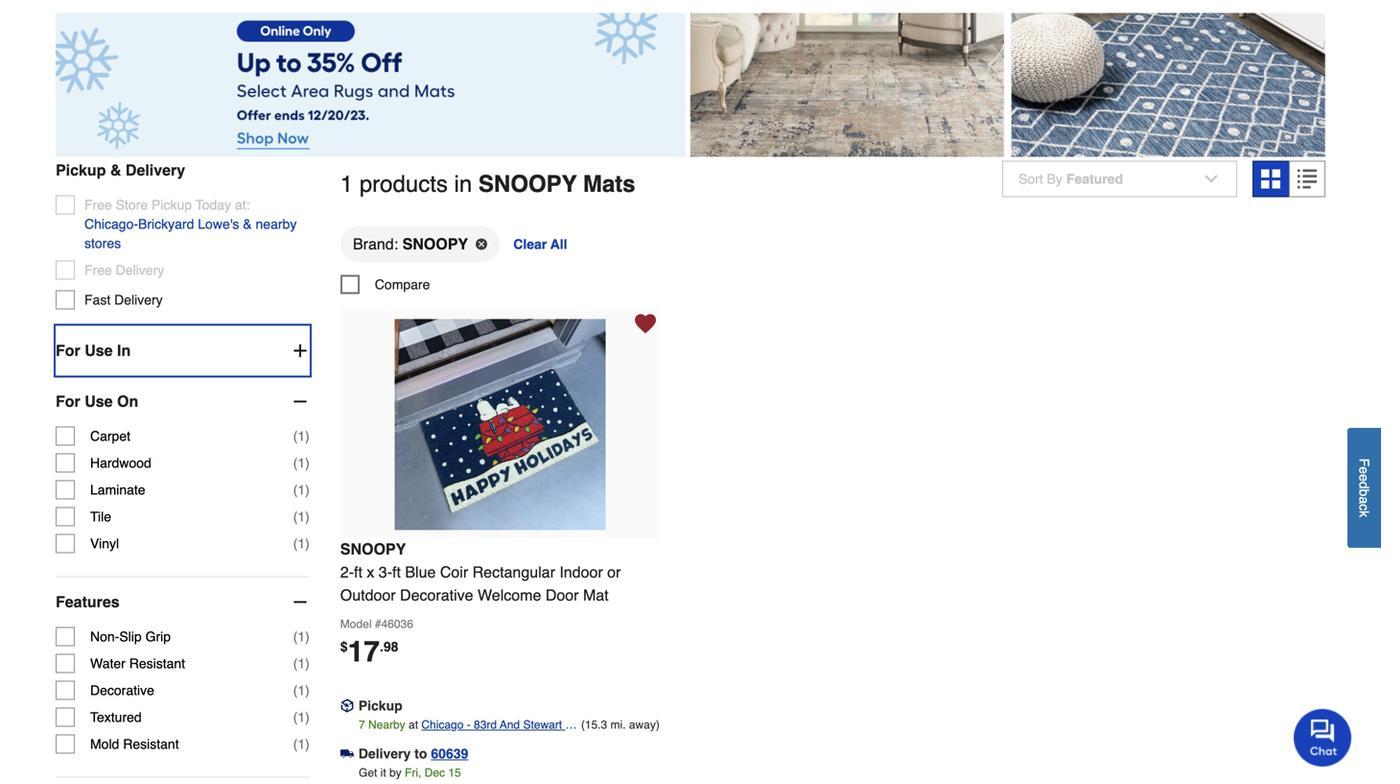 Task type: locate. For each thing, give the bounding box(es) containing it.
e up the d
[[1357, 466, 1372, 474]]

pickup for pickup
[[359, 698, 403, 713]]

& inside chicago-brickyard lowe's & nearby stores
[[243, 216, 252, 232]]

snoopy up clear at left top
[[479, 171, 577, 197]]

( 1 ) for mold resistant
[[293, 736, 310, 752]]

6 ( 1 ) from the top
[[293, 629, 310, 644]]

minus image inside the features button
[[291, 593, 310, 612]]

0 horizontal spatial decorative
[[90, 683, 154, 698]]

c
[[1357, 504, 1372, 511]]

pickup up the brickyard
[[152, 197, 192, 213]]

4 ) from the top
[[305, 509, 310, 524]]

2 free from the top
[[84, 262, 112, 278]]

on
[[117, 392, 138, 410]]

ft
[[354, 563, 363, 581], [392, 563, 401, 581]]

for down for use in on the top of the page
[[56, 392, 80, 410]]

1 horizontal spatial ft
[[392, 563, 401, 581]]

) for laminate
[[305, 482, 310, 498]]

rectangular
[[473, 563, 555, 581]]

3 ( 1 ) from the top
[[293, 482, 310, 498]]

k
[[1357, 511, 1372, 517]]

0 vertical spatial decorative
[[400, 586, 474, 604]]

welcome
[[478, 586, 541, 604]]

2 e from the top
[[1357, 474, 1372, 481]]

f e e d b a c k
[[1357, 458, 1372, 517]]

snoopy left the close circle filled 'icon'
[[403, 235, 468, 253]]

and
[[500, 718, 520, 731]]

it
[[381, 766, 386, 779]]

slip
[[119, 629, 142, 644]]

1 vertical spatial pickup
[[152, 197, 192, 213]]

delivery down free delivery
[[114, 292, 163, 308]]

list box containing brand:
[[340, 225, 1326, 275]]

resistant
[[129, 656, 185, 671], [123, 736, 179, 752]]

0 vertical spatial for
[[56, 342, 80, 359]]

1 horizontal spatial &
[[243, 216, 252, 232]]

in
[[454, 171, 472, 197]]

2 ( 1 ) from the top
[[293, 455, 310, 471]]

( 1 ) for carpet
[[293, 428, 310, 444]]

7 ( from the top
[[293, 656, 298, 671]]

0 vertical spatial resistant
[[129, 656, 185, 671]]

.98
[[380, 639, 399, 654]]

resistant down "grip"
[[129, 656, 185, 671]]

snoopy up the x
[[340, 540, 406, 558]]

1 vertical spatial free
[[84, 262, 112, 278]]

snoopy inside snoopy 2-ft x 3-ft blue coir rectangular indoor or outdoor decorative welcome door mat
[[340, 540, 406, 558]]

1 for hardwood
[[298, 455, 305, 471]]

0 vertical spatial use
[[85, 342, 113, 359]]

5 ( from the top
[[293, 536, 298, 551]]

store
[[116, 197, 148, 213]]

0 vertical spatial minus image
[[291, 392, 310, 411]]

heart filled image
[[635, 313, 656, 334]]

pickup up chicago- in the top of the page
[[56, 161, 106, 179]]

( 1 )
[[293, 428, 310, 444], [293, 455, 310, 471], [293, 482, 310, 498], [293, 509, 310, 524], [293, 536, 310, 551], [293, 629, 310, 644], [293, 656, 310, 671], [293, 683, 310, 698], [293, 710, 310, 725], [293, 736, 310, 752]]

1 vertical spatial for
[[56, 392, 80, 410]]

1 free from the top
[[84, 197, 112, 213]]

chicago-brickyard lowe's & nearby stores
[[84, 216, 297, 251]]

snoopy 2-ft x 3-ft blue coir rectangular indoor or outdoor decorative welcome door mat image
[[395, 319, 606, 530]]

$ 17 .98
[[340, 635, 399, 668]]

1 vertical spatial minus image
[[291, 593, 310, 612]]

4 ( from the top
[[293, 509, 298, 524]]

1 ( 1 ) from the top
[[293, 428, 310, 444]]

features button
[[56, 577, 310, 627]]

7 ( 1 ) from the top
[[293, 656, 310, 671]]

0 horizontal spatial lowe's
[[198, 216, 239, 232]]

decorative inside snoopy 2-ft x 3-ft blue coir rectangular indoor or outdoor decorative welcome door mat
[[400, 586, 474, 604]]

lowe's down today
[[198, 216, 239, 232]]

1 horizontal spatial decorative
[[400, 586, 474, 604]]

( 1 ) for laminate
[[293, 482, 310, 498]]

b
[[1357, 489, 1372, 496]]

1 vertical spatial lowe's
[[422, 737, 457, 751]]

minus image down "plus" "icon"
[[291, 392, 310, 411]]

2 horizontal spatial pickup
[[359, 698, 403, 713]]

1 horizontal spatial lowe's
[[422, 737, 457, 751]]

1 for mold resistant
[[298, 736, 305, 752]]

0 vertical spatial free
[[84, 197, 112, 213]]

water resistant
[[90, 656, 185, 671]]

1 for laminate
[[298, 482, 305, 498]]

pickup
[[56, 161, 106, 179], [152, 197, 192, 213], [359, 698, 403, 713]]

for use in button
[[56, 326, 310, 376]]

1
[[340, 171, 353, 197], [298, 428, 305, 444], [298, 455, 305, 471], [298, 482, 305, 498], [298, 509, 305, 524], [298, 536, 305, 551], [298, 629, 305, 644], [298, 656, 305, 671], [298, 683, 305, 698], [298, 710, 305, 725], [298, 736, 305, 752]]

free
[[84, 197, 112, 213], [84, 262, 112, 278]]

grid view image
[[1262, 169, 1281, 189]]

1 ( from the top
[[293, 428, 298, 444]]

1 for decorative
[[298, 683, 305, 698]]

mat
[[583, 586, 609, 604]]

free store pickup today at:
[[84, 197, 250, 213]]

fast
[[84, 292, 111, 308]]

7 ) from the top
[[305, 656, 310, 671]]

2 ) from the top
[[305, 455, 310, 471]]

)
[[305, 428, 310, 444], [305, 455, 310, 471], [305, 482, 310, 498], [305, 509, 310, 524], [305, 536, 310, 551], [305, 629, 310, 644], [305, 656, 310, 671], [305, 683, 310, 698], [305, 710, 310, 725], [305, 736, 310, 752]]

clear
[[514, 236, 547, 252]]

nearby
[[256, 216, 297, 232]]

tile
[[90, 509, 111, 524]]

delivery
[[126, 161, 185, 179], [116, 262, 164, 278], [114, 292, 163, 308], [359, 746, 411, 761]]

0 vertical spatial snoopy
[[479, 171, 577, 197]]

snoopy 2-ft x 3-ft blue coir rectangular indoor or outdoor decorative welcome door mat
[[340, 540, 621, 604]]

2 vertical spatial snoopy
[[340, 540, 406, 558]]

use left in
[[85, 342, 113, 359]]

list box
[[340, 225, 1326, 275]]

close circle filled image
[[476, 238, 487, 250]]

1 vertical spatial &
[[243, 216, 252, 232]]

use left on
[[85, 392, 113, 410]]

1 use from the top
[[85, 342, 113, 359]]

indoor
[[560, 563, 603, 581]]

laminate
[[90, 482, 145, 498]]

nearby
[[368, 718, 406, 731]]

1 ft from the left
[[354, 563, 363, 581]]

water
[[90, 656, 126, 671]]

10 ( from the top
[[293, 736, 298, 752]]

stores
[[84, 236, 121, 251]]

2 for from the top
[[56, 392, 80, 410]]

& up the store
[[110, 161, 121, 179]]

1 for from the top
[[56, 342, 80, 359]]

minus image for for use on
[[291, 392, 310, 411]]

decorative
[[400, 586, 474, 604], [90, 683, 154, 698]]

2 vertical spatial pickup
[[359, 698, 403, 713]]

lowe's
[[198, 216, 239, 232], [422, 737, 457, 751]]

minus image
[[291, 392, 310, 411], [291, 593, 310, 612]]

7
[[359, 718, 365, 731]]

) for tile
[[305, 509, 310, 524]]

0 horizontal spatial &
[[110, 161, 121, 179]]

d
[[1357, 481, 1372, 489]]

( for decorative
[[293, 683, 298, 698]]

1 vertical spatial use
[[85, 392, 113, 410]]

1 ) from the top
[[305, 428, 310, 444]]

use
[[85, 342, 113, 359], [85, 392, 113, 410]]

& down at: on the left of page
[[243, 216, 252, 232]]

for left in
[[56, 342, 80, 359]]

resistant down textured
[[123, 736, 179, 752]]

snoopy
[[479, 171, 577, 197], [403, 235, 468, 253], [340, 540, 406, 558]]

8 ( 1 ) from the top
[[293, 683, 310, 698]]

0 vertical spatial &
[[110, 161, 121, 179]]

free down stores
[[84, 262, 112, 278]]

stewart
[[523, 718, 562, 731]]

lowe's down chicago
[[422, 737, 457, 751]]

coir
[[440, 563, 468, 581]]

) for carpet
[[305, 428, 310, 444]]

e
[[1357, 466, 1372, 474], [1357, 474, 1372, 481]]

brand: snoopy
[[353, 235, 468, 253]]

get it by fri, dec 15
[[359, 766, 461, 779]]

10 ) from the top
[[305, 736, 310, 752]]

6 ) from the top
[[305, 629, 310, 644]]

4 ( 1 ) from the top
[[293, 509, 310, 524]]

8 ( from the top
[[293, 683, 298, 698]]

0 vertical spatial pickup
[[56, 161, 106, 179]]

#
[[375, 617, 381, 631]]

decorative up textured
[[90, 683, 154, 698]]

e up b
[[1357, 474, 1372, 481]]

( 1 ) for hardwood
[[293, 455, 310, 471]]

clear all button
[[512, 225, 569, 263]]

0 horizontal spatial pickup
[[56, 161, 106, 179]]

6 ( from the top
[[293, 629, 298, 644]]

2 use from the top
[[85, 392, 113, 410]]

free for free store pickup today at:
[[84, 197, 112, 213]]

1 vertical spatial resistant
[[123, 736, 179, 752]]

ft left blue
[[392, 563, 401, 581]]

grip
[[145, 629, 171, 644]]

3 ) from the top
[[305, 482, 310, 498]]

9 ( from the top
[[293, 710, 298, 725]]

1 for water resistant
[[298, 656, 305, 671]]

2 ( from the top
[[293, 455, 298, 471]]

use for in
[[85, 342, 113, 359]]

minus image left outdoor
[[291, 593, 310, 612]]

9 ) from the top
[[305, 710, 310, 725]]

pickup up nearby
[[359, 698, 403, 713]]

( for mold resistant
[[293, 736, 298, 752]]

chicago-
[[84, 216, 138, 232]]

actual price $17.98 element
[[340, 635, 399, 668]]

free delivery
[[84, 262, 164, 278]]

2 minus image from the top
[[291, 593, 310, 612]]

decorative down blue
[[400, 586, 474, 604]]

resistant for water resistant
[[129, 656, 185, 671]]

0 horizontal spatial ft
[[354, 563, 363, 581]]

) for decorative
[[305, 683, 310, 698]]

&
[[110, 161, 121, 179], [243, 216, 252, 232]]

3 ( from the top
[[293, 482, 298, 498]]

60639
[[431, 746, 469, 761]]

5 ( 1 ) from the top
[[293, 536, 310, 551]]

minus image for features
[[291, 593, 310, 612]]

fast delivery
[[84, 292, 163, 308]]

for use on
[[56, 392, 138, 410]]

door
[[546, 586, 579, 604]]

1 minus image from the top
[[291, 392, 310, 411]]

1 for carpet
[[298, 428, 305, 444]]

0 vertical spatial lowe's
[[198, 216, 239, 232]]

lowe's inside chicago-brickyard lowe's & nearby stores
[[198, 216, 239, 232]]

5 ) from the top
[[305, 536, 310, 551]]

9 ( 1 ) from the top
[[293, 710, 310, 725]]

ft left the x
[[354, 563, 363, 581]]

( 1 ) for non-slip grip
[[293, 629, 310, 644]]

in
[[117, 342, 131, 359]]

8 ) from the top
[[305, 683, 310, 698]]

10 ( 1 ) from the top
[[293, 736, 310, 752]]

free up chicago- in the top of the page
[[84, 197, 112, 213]]

free for free delivery
[[84, 262, 112, 278]]

carpet
[[90, 428, 131, 444]]

( for carpet
[[293, 428, 298, 444]]

( 1 ) for textured
[[293, 710, 310, 725]]

1 horizontal spatial pickup
[[152, 197, 192, 213]]

(
[[293, 428, 298, 444], [293, 455, 298, 471], [293, 482, 298, 498], [293, 509, 298, 524], [293, 536, 298, 551], [293, 629, 298, 644], [293, 656, 298, 671], [293, 683, 298, 698], [293, 710, 298, 725], [293, 736, 298, 752]]

minus image inside for use on button
[[291, 392, 310, 411]]

by
[[390, 766, 402, 779]]



Task type: vqa. For each thing, say whether or not it's contained in the screenshot.
'kitchen faucets'
no



Task type: describe. For each thing, give the bounding box(es) containing it.
( 1 ) for tile
[[293, 509, 310, 524]]

brickyard
[[138, 216, 194, 232]]

advertisement region
[[56, 13, 1326, 161]]

mi.
[[611, 718, 626, 731]]

f e e d b a c k button
[[1348, 428, 1382, 548]]

chicago-brickyard lowe's & nearby stores button
[[84, 214, 310, 253]]

features
[[56, 593, 120, 611]]

chicago - 83rd and stewart lowe's button
[[422, 715, 578, 751]]

delivery up it
[[359, 746, 411, 761]]

get
[[359, 766, 377, 779]]

( 1 ) for decorative
[[293, 683, 310, 698]]

for for for use in
[[56, 342, 80, 359]]

non-slip grip
[[90, 629, 171, 644]]

hardwood
[[90, 455, 151, 471]]

3-
[[379, 563, 392, 581]]

1 for vinyl
[[298, 536, 305, 551]]

lowe's inside 7 nearby at chicago - 83rd and stewart lowe's
[[422, 737, 457, 751]]

textured
[[90, 710, 142, 725]]

blue
[[405, 563, 436, 581]]

$
[[340, 639, 348, 654]]

model
[[340, 617, 372, 631]]

( for textured
[[293, 710, 298, 725]]

1 for non-slip grip
[[298, 629, 305, 644]]

-
[[467, 718, 471, 731]]

(15.3 mi. away)
[[578, 718, 660, 731]]

fri,
[[405, 766, 422, 779]]

outdoor
[[340, 586, 396, 604]]

1 for tile
[[298, 509, 305, 524]]

) for hardwood
[[305, 455, 310, 471]]

for for for use on
[[56, 392, 80, 410]]

away)
[[629, 718, 660, 731]]

) for non-slip grip
[[305, 629, 310, 644]]

resistant for mold resistant
[[123, 736, 179, 752]]

a
[[1357, 496, 1372, 504]]

list view image
[[1298, 169, 1317, 189]]

chicago
[[422, 718, 464, 731]]

1 vertical spatial decorative
[[90, 683, 154, 698]]

mats
[[583, 171, 636, 197]]

use for on
[[85, 392, 113, 410]]

compare
[[375, 277, 430, 292]]

products
[[360, 171, 448, 197]]

) for textured
[[305, 710, 310, 725]]

2 ft from the left
[[392, 563, 401, 581]]

non-
[[90, 629, 119, 644]]

1 for textured
[[298, 710, 305, 725]]

( for laminate
[[293, 482, 298, 498]]

46036
[[381, 617, 413, 631]]

pickup for pickup & delivery
[[56, 161, 106, 179]]

pickup image
[[340, 699, 354, 712]]

x
[[367, 563, 375, 581]]

mold resistant
[[90, 736, 179, 752]]

at:
[[235, 197, 250, 213]]

for use on button
[[56, 377, 310, 427]]

today
[[196, 197, 231, 213]]

) for vinyl
[[305, 536, 310, 551]]

(15.3
[[581, 718, 607, 731]]

delivery up free store pickup today at:
[[126, 161, 185, 179]]

17
[[348, 635, 380, 668]]

mold
[[90, 736, 119, 752]]

for use in
[[56, 342, 131, 359]]

2-
[[340, 563, 354, 581]]

delivery up fast delivery
[[116, 262, 164, 278]]

or
[[607, 563, 621, 581]]

1 vertical spatial snoopy
[[403, 235, 468, 253]]

( for vinyl
[[293, 536, 298, 551]]

vinyl
[[90, 536, 119, 551]]

pickup & delivery
[[56, 161, 185, 179]]

f
[[1357, 458, 1372, 466]]

7 nearby at chicago - 83rd and stewart lowe's
[[359, 718, 566, 751]]

delivery to 60639
[[359, 746, 469, 761]]

at
[[409, 718, 418, 731]]

15
[[448, 766, 461, 779]]

chat invite button image
[[1294, 708, 1353, 767]]

( 1 ) for water resistant
[[293, 656, 310, 671]]

truck filled image
[[340, 747, 354, 760]]

clear all
[[514, 236, 568, 252]]

( for water resistant
[[293, 656, 298, 671]]

brand:
[[353, 235, 398, 253]]

( 1 ) for vinyl
[[293, 536, 310, 551]]

1 products in snoopy mats
[[340, 171, 636, 197]]

) for mold resistant
[[305, 736, 310, 752]]

1 e from the top
[[1357, 466, 1372, 474]]

( for tile
[[293, 509, 298, 524]]

dec
[[425, 766, 445, 779]]

all
[[551, 236, 568, 252]]

) for water resistant
[[305, 656, 310, 671]]

( for hardwood
[[293, 455, 298, 471]]

( for non-slip grip
[[293, 629, 298, 644]]

60639 button
[[431, 744, 469, 763]]

model # 46036
[[340, 617, 413, 631]]

5014672867 element
[[340, 275, 430, 294]]

to
[[415, 746, 427, 761]]

83rd
[[474, 718, 497, 731]]

plus image
[[291, 341, 310, 360]]



